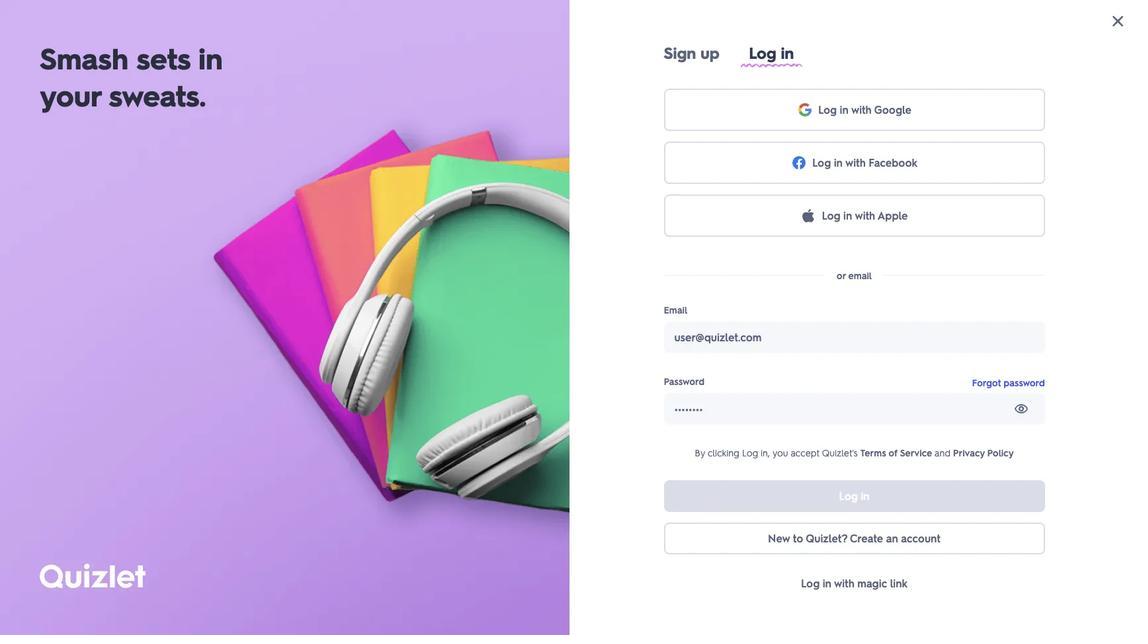 Task type: vqa. For each thing, say whether or not it's contained in the screenshot.
the bottommost Memory
no



Task type: describe. For each thing, give the bounding box(es) containing it.
privacy
[[953, 447, 985, 459]]

the
[[348, 249, 367, 267]]

sign up now
[[159, 369, 219, 382]]

flashcards:
[[261, 249, 325, 267]]

forgot password
[[972, 377, 1045, 388]]

eye image
[[1013, 401, 1029, 417]]

an
[[886, 531, 898, 545]]

forgot
[[972, 377, 1001, 388]]

platform.
[[138, 268, 192, 285]]

log in inside button
[[839, 489, 870, 503]]

sign up now button
[[138, 355, 241, 397]]

quizlet is more than flashcards: it's the #1 global learning platform. join our community of 300 million learners using quizlet's practice tests, expert solutions and ai-powered tools to improve their grades and reach their goals.
[[138, 249, 484, 322]]

with for log in with facebook
[[846, 156, 866, 169]]

our inside quizlet is more than flashcards: it's the #1 global learning platform. join our community of 300 million learners using quizlet's practice tests, expert solutions and ai-powered tools to improve their grades and reach their goals.
[[221, 268, 241, 285]]

suite
[[648, 566, 712, 603]]

log in with apple
[[822, 208, 908, 222]]

log in with google
[[819, 103, 912, 116]]

facebook image
[[791, 155, 807, 171]]

learners
[[400, 268, 449, 285]]

300
[[330, 268, 353, 285]]

apple image
[[801, 208, 817, 224]]

learning inside experience a new era of ai-enhanced learning
[[323, 200, 436, 238]]

experience
[[138, 163, 291, 201]]

practice
[[193, 287, 242, 304]]

in inside smash sets in your sweats.
[[198, 39, 223, 77]]

log in with facebook
[[813, 156, 918, 169]]

it's
[[329, 249, 344, 267]]

sets
[[136, 39, 191, 77]]

accept
[[791, 447, 820, 459]]

service
[[900, 447, 933, 459]]

0 horizontal spatial and
[[315, 305, 337, 322]]

sign up button
[[1075, 8, 1129, 34]]

Email text field
[[675, 324, 1035, 351]]

Password password field
[[675, 396, 1035, 422]]

now
[[199, 369, 219, 382]]

using
[[452, 268, 484, 285]]

more
[[197, 249, 228, 267]]

new inside experience a new era of ai-enhanced learning
[[323, 163, 377, 201]]

1 vertical spatial new
[[585, 566, 640, 603]]

sign up for sign up button
[[1086, 15, 1118, 27]]

#1
[[371, 249, 383, 267]]

log inside button
[[839, 489, 858, 503]]

new to quizlet? create an account
[[768, 531, 941, 545]]

in inside button
[[861, 489, 870, 503]]

log inside tab
[[749, 42, 777, 63]]

policy
[[988, 447, 1014, 459]]

quizlet
[[138, 249, 181, 267]]

is
[[185, 249, 193, 267]]

log in with magic link button
[[801, 576, 908, 592]]

new
[[768, 531, 790, 545]]

1 vertical spatial tools
[[838, 566, 906, 603]]

log in button
[[664, 480, 1045, 512]]

apple
[[878, 208, 908, 222]]

1 horizontal spatial our
[[532, 566, 577, 603]]

new to quizlet? create an account button
[[664, 523, 1045, 555]]

tests,
[[246, 287, 276, 304]]

study
[[756, 566, 830, 603]]

join
[[195, 268, 218, 285]]

goals.
[[408, 305, 444, 322]]

google
[[875, 103, 912, 116]]

of inside smash sets in your sweats. dialog
[[889, 447, 898, 459]]

of inside experience a new era of ai-enhanced learning
[[437, 163, 465, 201]]



Task type: locate. For each thing, give the bounding box(es) containing it.
sign up inside button
[[1086, 15, 1118, 27]]

to right new
[[793, 531, 803, 545]]

learning up #1
[[323, 200, 436, 238]]

in,
[[761, 447, 770, 459]]

and
[[382, 287, 405, 304], [315, 305, 337, 322], [935, 447, 951, 459]]

up inside tab
[[701, 42, 720, 63]]

log in
[[749, 42, 794, 63], [839, 489, 870, 503]]

sign for tab list containing sign up
[[664, 42, 696, 63]]

new
[[323, 163, 377, 201], [585, 566, 640, 603]]

their down tests,
[[240, 305, 266, 322]]

2 horizontal spatial and
[[935, 447, 951, 459]]

0 vertical spatial up
[[1107, 15, 1118, 27]]

0 vertical spatial your
[[40, 76, 101, 114]]

quizlet?
[[806, 531, 847, 545]]

than
[[232, 249, 258, 267]]

search image
[[320, 16, 330, 27]]

email
[[664, 304, 688, 316]]

tools inside quizlet is more than flashcards: it's the #1 global learning platform. join our community of 300 million learners using quizlet's practice tests, expert solutions and ai-powered tools to improve their grades and reach their goals.
[[138, 305, 168, 322]]

0 horizontal spatial sign
[[159, 369, 180, 382]]

smash sets in your sweats. dialog
[[0, 0, 1139, 635]]

tools down quizlet's on the left top of page
[[138, 305, 168, 322]]

and inside smash sets in your sweats. dialog
[[935, 447, 951, 459]]

and down million
[[382, 287, 405, 304]]

1 vertical spatial log in
[[839, 489, 870, 503]]

to
[[171, 305, 184, 322], [793, 531, 803, 545]]

by clicking log in, you accept quizlet's terms of service and privacy policy
[[695, 447, 1014, 459]]

log in with magic link
[[801, 576, 908, 590]]

experience a new era of ai-enhanced learning
[[138, 163, 465, 238]]

smash
[[40, 39, 128, 77]]

0 vertical spatial learning
[[323, 200, 436, 238]]

expert
[[280, 287, 320, 304]]

2 vertical spatial and
[[935, 447, 951, 459]]

1 their from the left
[[240, 305, 266, 322]]

0 vertical spatial to
[[171, 305, 184, 322]]

quizlet image
[[40, 564, 146, 593], [40, 564, 146, 588]]

million
[[357, 268, 396, 285]]

0 horizontal spatial new
[[323, 163, 377, 201]]

0 vertical spatial our
[[221, 268, 241, 285]]

create
[[850, 531, 884, 545]]

1 horizontal spatial new
[[585, 566, 640, 603]]

close modal element
[[1108, 11, 1129, 32]]

classes
[[363, 566, 461, 603]]

1 vertical spatial our
[[532, 566, 577, 603]]

1 vertical spatial and
[[315, 305, 337, 322]]

tab list containing sign up
[[664, 42, 1045, 67]]

sign up
[[1086, 15, 1118, 27], [664, 42, 720, 63]]

their
[[240, 305, 266, 322], [378, 305, 405, 322]]

to down quizlet's on the left top of page
[[171, 305, 184, 322]]

1 vertical spatial ai-
[[408, 287, 426, 304]]

reach
[[341, 305, 375, 322]]

0 horizontal spatial your
[[40, 76, 101, 114]]

community
[[245, 268, 311, 285]]

sign up inside tab list
[[664, 42, 720, 63]]

grades
[[270, 305, 311, 322]]

enhanced
[[181, 200, 315, 238]]

of inside quizlet is more than flashcards: it's the #1 global learning platform. join our community of 300 million learners using quizlet's practice tests, expert solutions and ai-powered tools to improve their grades and reach their goals.
[[314, 268, 327, 285]]

account
[[901, 531, 941, 545]]

0 vertical spatial and
[[382, 287, 405, 304]]

0 horizontal spatial sign up
[[664, 42, 720, 63]]

up for 'sign up now' button
[[183, 369, 196, 382]]

a
[[299, 163, 315, 201]]

solutions
[[323, 287, 378, 304]]

0 vertical spatial ai-
[[138, 200, 181, 238]]

1 horizontal spatial tools
[[838, 566, 906, 603]]

clicking
[[708, 447, 740, 459]]

tools down create
[[838, 566, 906, 603]]

0 horizontal spatial up
[[183, 369, 196, 382]]

sign for 'sign up now' button
[[159, 369, 180, 382]]

to inside quizlet is more than flashcards: it's the #1 global learning platform. join our community of 300 million learners using quizlet's practice tests, expert solutions and ai-powered tools to improve their grades and reach their goals.
[[171, 305, 184, 322]]

sign up for tab list containing sign up
[[664, 42, 720, 63]]

quizlet's
[[138, 287, 190, 304]]

terms of service link
[[861, 446, 933, 459]]

1 horizontal spatial and
[[382, 287, 405, 304]]

smash sets in your sweats.
[[40, 39, 223, 114]]

log in inside tab
[[749, 42, 794, 63]]

None search field
[[311, 8, 964, 33]]

log in with google button
[[664, 89, 1045, 131]]

1 horizontal spatial ai-
[[408, 287, 426, 304]]

1 horizontal spatial sign up
[[1086, 15, 1118, 27]]

0 horizontal spatial to
[[171, 305, 184, 322]]

magic
[[858, 576, 888, 590]]

0 vertical spatial tools
[[138, 305, 168, 322]]

0 horizontal spatial ai-
[[138, 200, 181, 238]]

of right suite
[[720, 566, 748, 603]]

2 vertical spatial sign
[[159, 369, 180, 382]]

quizlet's
[[822, 447, 858, 459]]

log
[[749, 42, 777, 63], [819, 103, 837, 116], [813, 156, 831, 169], [822, 208, 841, 222], [742, 447, 758, 459], [839, 489, 858, 503], [801, 576, 820, 590]]

forgot password link
[[972, 376, 1045, 389]]

log in tab
[[741, 42, 802, 67]]

learning inside quizlet is more than flashcards: it's the #1 global learning platform. join our community of 300 million learners using quizlet's practice tests, expert solutions and ai-powered tools to improve their grades and reach their goals.
[[428, 249, 477, 267]]

terms
[[861, 447, 886, 459]]

tools
[[138, 305, 168, 322], [838, 566, 906, 603]]

password
[[1004, 377, 1045, 388]]

1 horizontal spatial to
[[793, 531, 803, 545]]

to inside button
[[793, 531, 803, 545]]

sign
[[1086, 15, 1105, 27], [664, 42, 696, 63], [159, 369, 180, 382]]

1 horizontal spatial sign
[[664, 42, 696, 63]]

2 horizontal spatial up
[[1107, 15, 1118, 27]]

1 vertical spatial sign up
[[664, 42, 720, 63]]

in inside tab
[[781, 42, 794, 63]]

1 horizontal spatial their
[[378, 305, 405, 322]]

0 vertical spatial log in
[[749, 42, 794, 63]]

0 vertical spatial sign
[[1086, 15, 1105, 27]]

or email
[[837, 269, 872, 281]]

sweats.
[[109, 76, 206, 114]]

ai- down learners
[[408, 287, 426, 304]]

learning
[[323, 200, 436, 238], [428, 249, 477, 267]]

2 horizontal spatial sign
[[1086, 15, 1105, 27]]

0 horizontal spatial our
[[221, 268, 241, 285]]

of
[[437, 163, 465, 201], [314, 268, 327, 285], [889, 447, 898, 459], [720, 566, 748, 603]]

link
[[890, 576, 908, 590]]

log in with facebook button
[[664, 142, 1045, 184]]

up for tab list containing sign up
[[701, 42, 720, 63]]

0 vertical spatial new
[[323, 163, 377, 201]]

facebook
[[869, 156, 918, 169]]

ace
[[233, 566, 286, 603]]

ai-
[[138, 200, 181, 238], [408, 287, 426, 304]]

1 vertical spatial learning
[[428, 249, 477, 267]]

tab list
[[664, 42, 1045, 67]]

with for log in with apple
[[855, 208, 876, 222]]

password
[[664, 375, 705, 387]]

up
[[1107, 15, 1118, 27], [701, 42, 720, 63], [183, 369, 196, 382]]

you
[[773, 447, 788, 459]]

ace your classes with our new suite of study tools
[[233, 566, 906, 603]]

2 their from the left
[[378, 305, 405, 322]]

their right reach
[[378, 305, 405, 322]]

our
[[221, 268, 241, 285], [532, 566, 577, 603]]

era
[[385, 163, 429, 201]]

and down solutions
[[315, 305, 337, 322]]

ai- up quizlet
[[138, 200, 181, 238]]

1 vertical spatial your
[[294, 566, 355, 603]]

of right terms on the right bottom
[[889, 447, 898, 459]]

log in with apple button
[[664, 195, 1045, 237]]

sign up tab
[[664, 42, 720, 67]]

tab list inside smash sets in your sweats. dialog
[[664, 42, 1045, 67]]

sign inside tab
[[664, 42, 696, 63]]

0 horizontal spatial tools
[[138, 305, 168, 322]]

in
[[198, 39, 223, 77], [781, 42, 794, 63], [840, 103, 849, 116], [834, 156, 843, 169], [844, 208, 852, 222], [861, 489, 870, 503], [823, 576, 832, 590]]

your inside smash sets in your sweats.
[[40, 76, 101, 114]]

1 horizontal spatial log in
[[839, 489, 870, 503]]

close x image
[[1110, 13, 1126, 29]]

privacy policy link
[[953, 446, 1014, 459]]

0 horizontal spatial their
[[240, 305, 266, 322]]

1 horizontal spatial your
[[294, 566, 355, 603]]

of right era
[[437, 163, 465, 201]]

sign for sign up button
[[1086, 15, 1105, 27]]

1 vertical spatial to
[[793, 531, 803, 545]]

ai- inside quizlet is more than flashcards: it's the #1 global learning platform. join our community of 300 million learners using quizlet's practice tests, expert solutions and ai-powered tools to improve their grades and reach their goals.
[[408, 287, 426, 304]]

1 horizontal spatial up
[[701, 42, 720, 63]]

ai- inside experience a new era of ai-enhanced learning
[[138, 200, 181, 238]]

improve
[[187, 305, 236, 322]]

of left 300
[[314, 268, 327, 285]]

with for log in with magic link
[[834, 576, 855, 590]]

0 vertical spatial sign up
[[1086, 15, 1118, 27]]

up for sign up button
[[1107, 15, 1118, 27]]

powered
[[426, 287, 480, 304]]

1 vertical spatial sign
[[664, 42, 696, 63]]

or
[[837, 269, 846, 281]]

email
[[849, 269, 872, 281]]

learning up using
[[428, 249, 477, 267]]

google multicolor image
[[797, 102, 813, 118]]

0 horizontal spatial log in
[[749, 42, 794, 63]]

by
[[695, 447, 705, 459]]

global
[[386, 249, 425, 267]]

your
[[40, 76, 101, 114], [294, 566, 355, 603]]

2 vertical spatial up
[[183, 369, 196, 382]]

with
[[852, 103, 872, 116], [846, 156, 866, 169], [855, 208, 876, 222], [469, 566, 525, 603], [834, 576, 855, 590]]

and left privacy
[[935, 447, 951, 459]]

1 vertical spatial up
[[701, 42, 720, 63]]

with for log in with google
[[852, 103, 872, 116]]



